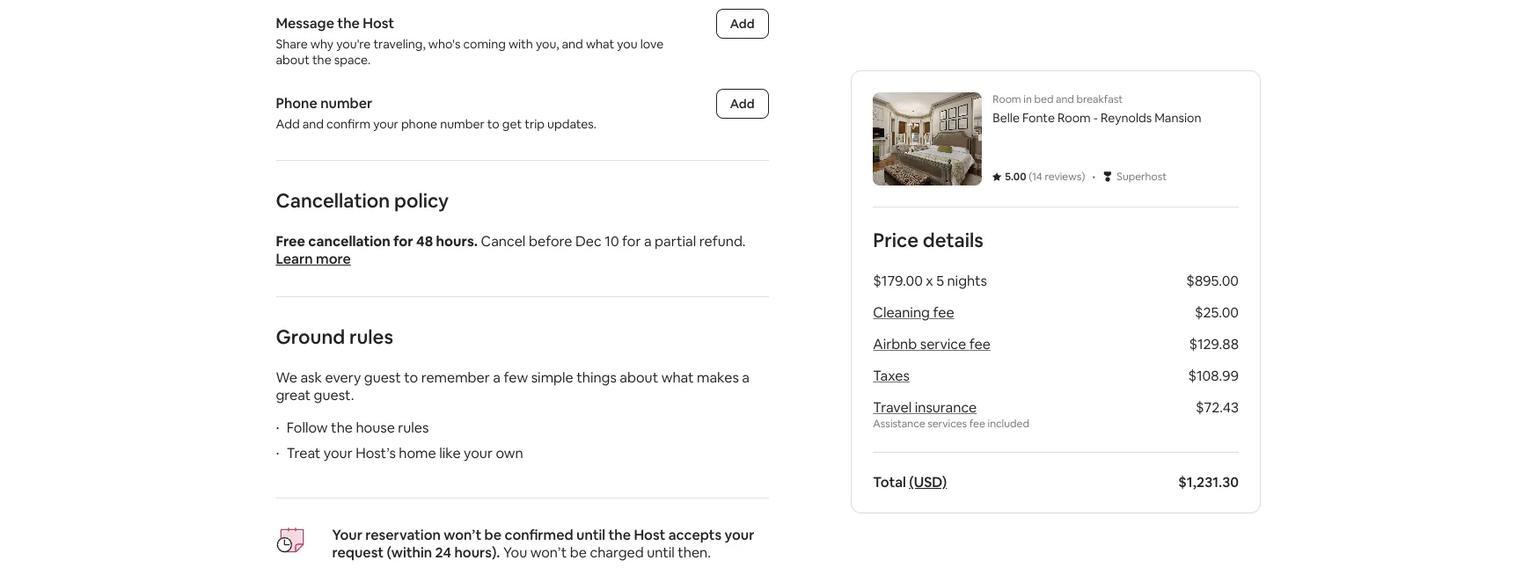 Task type: vqa. For each thing, say whether or not it's contained in the screenshot.
like
yes



Task type: locate. For each thing, give the bounding box(es) containing it.
0 horizontal spatial number
[[320, 94, 372, 113]]

and inside message the host share why you're traveling, who's coming with you, and what you love about the space.
[[562, 36, 583, 52]]

and right you,
[[562, 36, 583, 52]]

about
[[276, 52, 310, 68], [620, 369, 658, 387]]

0 vertical spatial rules
[[349, 325, 393, 349]]

2 vertical spatial add
[[276, 116, 300, 132]]

be left charged
[[570, 544, 587, 562]]

0 vertical spatial about
[[276, 52, 310, 68]]

-
[[1093, 110, 1098, 126]]

about inside message the host share why you're traveling, who's coming with you, and what you love about the space.
[[276, 52, 310, 68]]

about right things
[[620, 369, 658, 387]]

airbnb service fee
[[873, 335, 990, 354]]

2 vertical spatial and
[[302, 116, 324, 132]]

reynolds
[[1100, 110, 1151, 126]]

travel insurance button
[[873, 399, 976, 417]]

who's
[[428, 36, 461, 52]]

accepts
[[668, 526, 722, 545]]

add
[[730, 16, 755, 32], [730, 96, 755, 112], [276, 116, 300, 132]]

remember
[[421, 369, 490, 387]]

0 vertical spatial add button
[[716, 9, 769, 39]]

the up you're
[[337, 14, 360, 33]]

you're
[[336, 36, 371, 52]]

0 vertical spatial host
[[363, 14, 394, 33]]

request
[[332, 544, 384, 562]]

hours).
[[454, 544, 500, 562]]

more
[[316, 250, 351, 268]]

0 horizontal spatial be
[[484, 526, 502, 545]]

2 horizontal spatial a
[[742, 369, 750, 387]]

1 horizontal spatial rules
[[398, 419, 429, 437]]

0 horizontal spatial and
[[302, 116, 324, 132]]

x
[[925, 272, 933, 290]]

fee up service
[[933, 304, 954, 322]]

a left few
[[493, 369, 501, 387]]

1 horizontal spatial a
[[644, 232, 652, 251]]

refund.
[[699, 232, 746, 251]]

1 horizontal spatial until
[[647, 544, 675, 562]]

and right bed on the top right of the page
[[1055, 92, 1074, 106]]

travel insurance
[[873, 399, 976, 417]]

free cancellation for 48 hours. cancel before dec 10 for a partial refund. learn more
[[276, 232, 746, 268]]

the inside your reservation won't be confirmed until the host accepts your request (within 24 hours).
[[608, 526, 631, 545]]

won't inside your reservation won't be confirmed until the host accepts your request (within 24 hours).
[[444, 526, 481, 545]]

host's
[[356, 444, 396, 463]]

for left '48'
[[393, 232, 413, 251]]

0 vertical spatial to
[[487, 116, 500, 132]]

number right phone
[[440, 116, 485, 132]]

1 vertical spatial rules
[[398, 419, 429, 437]]

a inside free cancellation for 48 hours. cancel before dec 10 for a partial refund. learn more
[[644, 232, 652, 251]]

rules up 'guest'
[[349, 325, 393, 349]]

and inside phone number add and confirm your phone number to get trip updates.
[[302, 116, 324, 132]]

•
[[1092, 167, 1095, 186]]

2 horizontal spatial and
[[1055, 92, 1074, 106]]

your left phone
[[373, 116, 398, 132]]

1 horizontal spatial host
[[634, 526, 666, 545]]

fee
[[933, 304, 954, 322], [969, 335, 990, 354], [969, 417, 985, 431]]

1 horizontal spatial to
[[487, 116, 500, 132]]

0 horizontal spatial room
[[992, 92, 1021, 106]]

1 vertical spatial host
[[634, 526, 666, 545]]

won't right you
[[530, 544, 567, 562]]

dec
[[575, 232, 602, 251]]

host up traveling,
[[363, 14, 394, 33]]

1 horizontal spatial and
[[562, 36, 583, 52]]

you
[[617, 36, 638, 52]]

0 vertical spatial what
[[586, 36, 614, 52]]

room left -
[[1057, 110, 1090, 126]]

add button
[[716, 9, 769, 39], [716, 89, 769, 119]]

to left "get"
[[487, 116, 500, 132]]

your inside phone number add and confirm your phone number to get trip updates.
[[373, 116, 398, 132]]

fee right services
[[969, 417, 985, 431]]

1 add button from the top
[[716, 9, 769, 39]]

host
[[363, 14, 394, 33], [634, 526, 666, 545]]

phone
[[401, 116, 437, 132]]

the left space.
[[312, 52, 331, 68]]

be
[[484, 526, 502, 545], [570, 544, 587, 562]]

until inside your reservation won't be confirmed until the host accepts your request (within 24 hours).
[[576, 526, 605, 545]]

1 vertical spatial add
[[730, 96, 755, 112]]

0 horizontal spatial what
[[586, 36, 614, 52]]

confirm
[[326, 116, 371, 132]]

and inside room in bed and breakfast belle fonte room - reynolds mansion
[[1055, 92, 1074, 106]]

5
[[936, 272, 944, 290]]

follow
[[287, 419, 328, 437]]

trip
[[525, 116, 545, 132]]

until right confirmed
[[576, 526, 605, 545]]

1 vertical spatial fee
[[969, 335, 990, 354]]

0 horizontal spatial for
[[393, 232, 413, 251]]

rules up home
[[398, 419, 429, 437]]

services
[[927, 417, 967, 431]]

included
[[987, 417, 1029, 431]]

fee for service
[[969, 335, 990, 354]]

what inside we ask every guest to remember a few simple things about what makes a great guest.
[[661, 369, 694, 387]]

for right 10
[[622, 232, 641, 251]]

1 for from the left
[[393, 232, 413, 251]]

fee right service
[[969, 335, 990, 354]]

number up confirm
[[320, 94, 372, 113]]

assistance
[[873, 417, 925, 431]]

reviews
[[1044, 170, 1081, 184]]

a right makes
[[742, 369, 750, 387]]

2 for from the left
[[622, 232, 641, 251]]

a left the partial
[[644, 232, 652, 251]]

(within
[[387, 544, 432, 562]]

your right like
[[464, 444, 493, 463]]

$179.00 x 5 nights
[[873, 272, 987, 290]]

0 horizontal spatial until
[[576, 526, 605, 545]]

1 horizontal spatial won't
[[530, 544, 567, 562]]

total
[[873, 473, 906, 492]]

until left then.
[[647, 544, 675, 562]]

1 vertical spatial and
[[1055, 92, 1074, 106]]

1 horizontal spatial be
[[570, 544, 587, 562]]

1 vertical spatial what
[[661, 369, 694, 387]]

add button for message the host
[[716, 9, 769, 39]]

the left accepts
[[608, 526, 631, 545]]

your inside your reservation won't be confirmed until the host accepts your request (within 24 hours).
[[725, 526, 754, 545]]

0 vertical spatial add
[[730, 16, 755, 32]]

great
[[276, 386, 311, 405]]

and
[[562, 36, 583, 52], [1055, 92, 1074, 106], [302, 116, 324, 132]]

a
[[644, 232, 652, 251], [493, 369, 501, 387], [742, 369, 750, 387]]

rules
[[349, 325, 393, 349], [398, 419, 429, 437]]

superhost
[[1116, 170, 1166, 184]]

0 horizontal spatial won't
[[444, 526, 481, 545]]

1 vertical spatial to
[[404, 369, 418, 387]]

1 vertical spatial room
[[1057, 110, 1090, 126]]

0 horizontal spatial to
[[404, 369, 418, 387]]

1 horizontal spatial number
[[440, 116, 485, 132]]

coming
[[463, 36, 506, 52]]

number
[[320, 94, 372, 113], [440, 116, 485, 132]]

total (usd)
[[873, 473, 947, 492]]

(usd)
[[909, 473, 947, 492]]

what left makes
[[661, 369, 694, 387]]

updates.
[[547, 116, 597, 132]]

the down "guest."
[[331, 419, 353, 437]]

0 horizontal spatial host
[[363, 14, 394, 33]]

before
[[529, 232, 572, 251]]

1 horizontal spatial room
[[1057, 110, 1090, 126]]

to right 'guest'
[[404, 369, 418, 387]]

things
[[576, 369, 617, 387]]

won't
[[444, 526, 481, 545], [530, 544, 567, 562]]

1 vertical spatial add button
[[716, 89, 769, 119]]

every
[[325, 369, 361, 387]]

mansion
[[1154, 110, 1201, 126]]

room up belle
[[992, 92, 1021, 106]]

$108.99
[[1188, 367, 1238, 385]]

0 vertical spatial and
[[562, 36, 583, 52]]

2 vertical spatial fee
[[969, 417, 985, 431]]

ground
[[276, 325, 345, 349]]

host left accepts
[[634, 526, 666, 545]]

your right accepts
[[725, 526, 754, 545]]

and down phone
[[302, 116, 324, 132]]

assistance services fee included
[[873, 417, 1029, 431]]

house
[[356, 419, 395, 437]]

your
[[332, 526, 362, 545]]

what left you
[[586, 36, 614, 52]]

to inside we ask every guest to remember a few simple things about what makes a great guest.
[[404, 369, 418, 387]]

won't left you
[[444, 526, 481, 545]]

love
[[640, 36, 664, 52]]

1 vertical spatial about
[[620, 369, 658, 387]]

1 horizontal spatial what
[[661, 369, 694, 387]]

5.00 ( 14 reviews )
[[1005, 170, 1085, 184]]

be inside your reservation won't be confirmed until the host accepts your request (within 24 hours).
[[484, 526, 502, 545]]

0 vertical spatial number
[[320, 94, 372, 113]]

be left you
[[484, 526, 502, 545]]

1 horizontal spatial about
[[620, 369, 658, 387]]

few
[[504, 369, 528, 387]]

2 add button from the top
[[716, 89, 769, 119]]

fonte
[[1022, 110, 1054, 126]]

about left why
[[276, 52, 310, 68]]

your reservation won't be confirmed until the host accepts your request (within 24 hours).
[[332, 526, 754, 562]]

1 horizontal spatial for
[[622, 232, 641, 251]]

0 horizontal spatial about
[[276, 52, 310, 68]]

taxes
[[873, 367, 909, 385]]

room
[[992, 92, 1021, 106], [1057, 110, 1090, 126]]

0 horizontal spatial a
[[493, 369, 501, 387]]



Task type: describe. For each thing, give the bounding box(es) containing it.
0 horizontal spatial rules
[[349, 325, 393, 349]]

5.00
[[1005, 170, 1026, 184]]

you
[[503, 544, 527, 562]]

to inside phone number add and confirm your phone number to get trip updates.
[[487, 116, 500, 132]]

and for phone number
[[302, 116, 324, 132]]

0 vertical spatial fee
[[933, 304, 954, 322]]

taxes button
[[873, 367, 909, 385]]

travel
[[873, 399, 911, 417]]

space.
[[334, 52, 371, 68]]

message
[[276, 14, 334, 33]]

your right "treat"
[[324, 444, 353, 463]]

airbnb
[[873, 335, 917, 354]]

about inside we ask every guest to remember a few simple things about what makes a great guest.
[[620, 369, 658, 387]]

airbnb service fee button
[[873, 335, 990, 354]]

what inside message the host share why you're traveling, who's coming with you, and what you love about the space.
[[586, 36, 614, 52]]

$179.00
[[873, 272, 922, 290]]

cancel
[[481, 232, 526, 251]]

)
[[1081, 170, 1085, 184]]

we ask every guest to remember a few simple things about what makes a great guest.
[[276, 369, 750, 405]]

hours.
[[436, 232, 478, 251]]

$129.88
[[1189, 335, 1238, 354]]

service
[[920, 335, 966, 354]]

breakfast
[[1076, 92, 1122, 106]]

cleaning
[[873, 304, 930, 322]]

own
[[496, 444, 523, 463]]

(usd) button
[[909, 473, 947, 492]]

charged
[[590, 544, 644, 562]]

we
[[276, 369, 297, 387]]

(
[[1028, 170, 1032, 184]]

$72.43
[[1195, 399, 1238, 417]]

insurance
[[914, 399, 976, 417]]

add button for phone number
[[716, 89, 769, 119]]

14
[[1032, 170, 1042, 184]]

rules inside follow the house rules treat your host's home like your own
[[398, 419, 429, 437]]

guest.
[[314, 386, 354, 405]]

makes
[[697, 369, 739, 387]]

price details
[[873, 228, 983, 253]]

and for room in bed and breakfast
[[1055, 92, 1074, 106]]

share
[[276, 36, 308, 52]]

phone number add and confirm your phone number to get trip updates.
[[276, 94, 597, 132]]

cleaning fee button
[[873, 304, 954, 322]]

host inside message the host share why you're traveling, who's coming with you, and what you love about the space.
[[363, 14, 394, 33]]

ground rules
[[276, 325, 393, 349]]

$895.00
[[1186, 272, 1238, 290]]

get
[[502, 116, 522, 132]]

add for message the host
[[730, 16, 755, 32]]

learn more button
[[276, 250, 351, 268]]

$1,231.30
[[1178, 473, 1238, 492]]

why
[[310, 36, 334, 52]]

0 vertical spatial room
[[992, 92, 1021, 106]]

48
[[416, 232, 433, 251]]

nights
[[947, 272, 987, 290]]

home
[[399, 444, 436, 463]]

in
[[1023, 92, 1032, 106]]

cleaning fee
[[873, 304, 954, 322]]

1 vertical spatial number
[[440, 116, 485, 132]]

ask
[[300, 369, 322, 387]]

you won't be charged until then.
[[503, 544, 711, 562]]

host inside your reservation won't be confirmed until the host accepts your request (within 24 hours).
[[634, 526, 666, 545]]

$25.00
[[1194, 304, 1238, 322]]

then.
[[678, 544, 711, 562]]

reservation
[[365, 526, 441, 545]]

simple
[[531, 369, 573, 387]]

cancellation policy
[[276, 188, 449, 213]]

bed
[[1034, 92, 1053, 106]]

cancellation
[[276, 188, 390, 213]]

fee for services
[[969, 417, 985, 431]]

add inside phone number add and confirm your phone number to get trip updates.
[[276, 116, 300, 132]]

policy
[[394, 188, 449, 213]]

follow the house rules treat your host's home like your own
[[287, 419, 523, 463]]

message the host share why you're traveling, who's coming with you, and what you love about the space.
[[276, 14, 666, 68]]

with
[[508, 36, 533, 52]]

treat
[[287, 444, 321, 463]]

add for phone number
[[730, 96, 755, 112]]

24
[[435, 544, 451, 562]]

details
[[922, 228, 983, 253]]

the inside follow the house rules treat your host's home like your own
[[331, 419, 353, 437]]

price
[[873, 228, 918, 253]]

phone
[[276, 94, 317, 113]]

confirmed
[[505, 526, 573, 545]]



